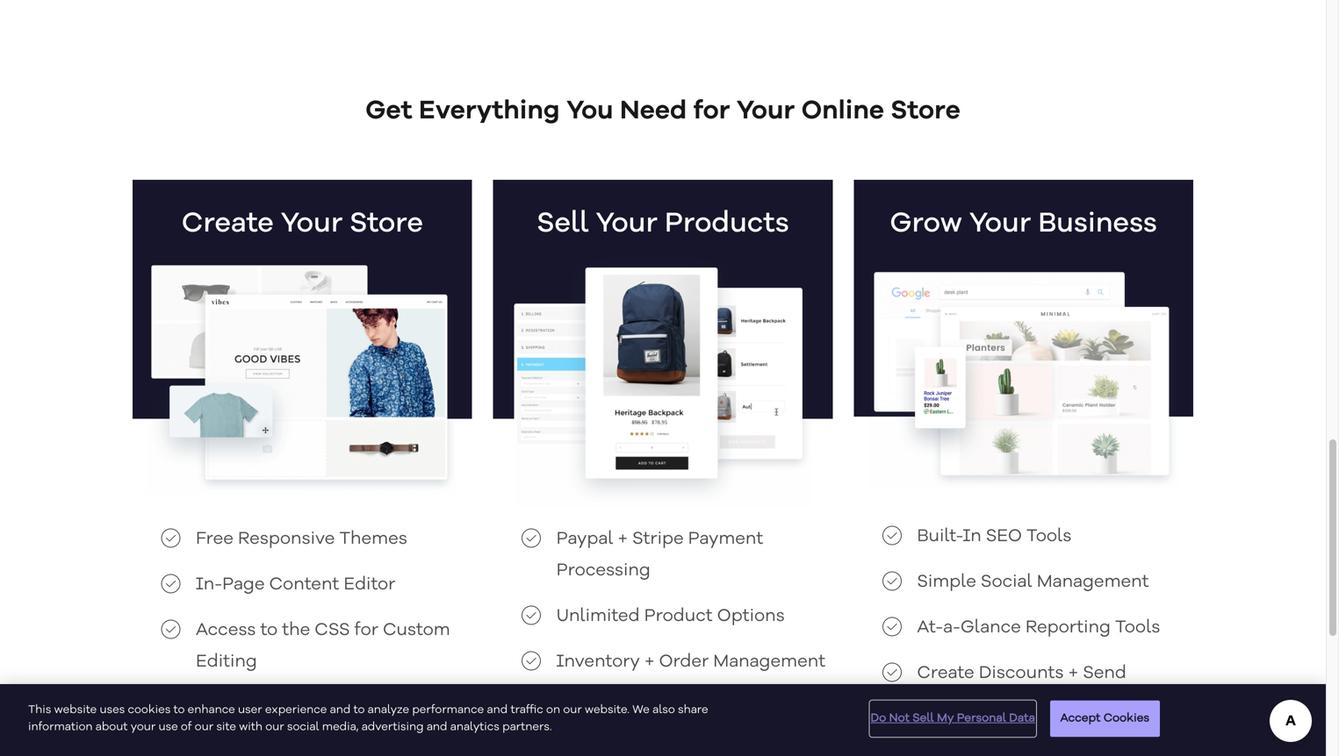 Task type: describe. For each thing, give the bounding box(es) containing it.
you
[[566, 97, 613, 124]]

cookies
[[128, 705, 171, 717]]

access
[[196, 623, 256, 640]]

advertising
[[362, 722, 424, 734]]

1 vertical spatial management
[[713, 654, 826, 672]]

personal
[[957, 714, 1006, 725]]

options
[[717, 609, 785, 626]]

accept cookies button
[[1050, 701, 1160, 738]]

performance
[[412, 705, 484, 717]]

social
[[287, 722, 319, 734]]

processing
[[556, 563, 651, 580]]

business
[[1038, 211, 1157, 239]]

share
[[678, 705, 708, 717]]

free
[[196, 531, 234, 549]]

experience
[[265, 705, 327, 717]]

use
[[158, 722, 178, 734]]

to inside access to the css for custom editing
[[260, 623, 278, 640]]

do not sell my personal data button
[[871, 702, 1035, 737]]

the
[[282, 623, 310, 640]]

data
[[1009, 714, 1035, 725]]

in
[[963, 529, 982, 546]]

user
[[238, 705, 262, 717]]

information
[[28, 722, 93, 734]]

everything
[[419, 97, 560, 124]]

create discounts + send newsletters
[[917, 666, 1127, 715]]

1 vertical spatial store
[[350, 211, 423, 239]]

site
[[216, 722, 236, 734]]

we
[[633, 705, 650, 717]]

website
[[54, 705, 97, 717]]

grow
[[890, 211, 962, 239]]

your for create your store
[[281, 211, 343, 239]]

editor
[[344, 577, 396, 595]]

my
[[937, 714, 954, 725]]

with
[[239, 722, 263, 734]]

rates
[[556, 732, 599, 749]]

add
[[250, 700, 284, 717]]

0 vertical spatial product
[[644, 609, 713, 626]]

at-a-glance reporting tools
[[917, 620, 1160, 638]]

2 horizontal spatial and
[[487, 705, 508, 717]]

shipping
[[687, 700, 764, 717]]

simple social management
[[917, 574, 1149, 592]]

analyze
[[368, 705, 409, 717]]

send
[[1083, 666, 1127, 683]]

payment
[[688, 531, 763, 549]]

discounts
[[979, 666, 1064, 683]]

sell inside button
[[913, 714, 934, 725]]

your
[[131, 722, 156, 734]]

1 horizontal spatial store
[[891, 97, 961, 124]]

paypal
[[556, 531, 613, 549]]

css
[[315, 623, 350, 640]]

stripe
[[632, 531, 684, 549]]

inventory
[[556, 654, 640, 672]]

create your store
[[182, 211, 423, 239]]

media,
[[322, 722, 359, 734]]

accept
[[1060, 714, 1101, 725]]

order
[[659, 654, 709, 672]]

seo
[[986, 529, 1022, 546]]

custom
[[383, 623, 450, 640]]

traffic
[[511, 705, 543, 717]]

enhance
[[188, 705, 235, 717]]

get
[[365, 97, 412, 124]]

uses
[[100, 705, 125, 717]]

social
[[981, 574, 1032, 592]]

your for sell your products
[[596, 211, 658, 239]]

2 horizontal spatial to
[[353, 705, 365, 717]]

built-
[[917, 529, 963, 546]]

grow your business
[[890, 211, 1157, 239]]

get everything you need for your online store
[[365, 97, 961, 124]]

auto calculate shipping + tax rates
[[556, 700, 812, 749]]

tax
[[783, 700, 812, 717]]

1 horizontal spatial tools
[[1115, 620, 1160, 638]]

paypal + stripe payment processing
[[556, 531, 763, 580]]

content
[[269, 577, 339, 595]]



Task type: vqa. For each thing, say whether or not it's contained in the screenshot.
View Case Crush Demo
no



Task type: locate. For each thing, give the bounding box(es) containing it.
0 horizontal spatial store
[[350, 211, 423, 239]]

on
[[546, 705, 560, 717]]

1 horizontal spatial sell
[[913, 714, 934, 725]]

tools up send
[[1115, 620, 1160, 638]]

0 horizontal spatial sell
[[537, 211, 589, 239]]

auto
[[556, 700, 597, 717]]

of
[[181, 722, 192, 734]]

2 horizontal spatial our
[[563, 705, 582, 717]]

this website uses cookies to enhance user experience and to analyze performance and traffic on our website. we also share information about your use of our site with our social media, advertising and analytics partners.
[[28, 705, 708, 734]]

management up reporting
[[1037, 574, 1149, 592]]

+ inside paypal + stripe payment processing
[[618, 531, 628, 549]]

also
[[653, 705, 675, 717]]

+ left stripe at the bottom
[[618, 531, 628, 549]]

0 vertical spatial store
[[891, 97, 961, 124]]

products
[[665, 211, 789, 239]]

+ left tax
[[768, 700, 779, 717]]

newsletters
[[917, 697, 1018, 715]]

our right on
[[563, 705, 582, 717]]

+ inside auto calculate shipping + tax rates
[[768, 700, 779, 717]]

product up media,
[[289, 700, 357, 717]]

1 vertical spatial create
[[917, 666, 974, 683]]

and up analytics
[[487, 705, 508, 717]]

0 vertical spatial tools
[[1027, 529, 1072, 546]]

0 horizontal spatial our
[[195, 722, 213, 734]]

1 horizontal spatial product
[[644, 609, 713, 626]]

for
[[693, 97, 730, 124], [354, 623, 378, 640]]

for right 'need' at top
[[693, 97, 730, 124]]

analytics
[[450, 722, 500, 734]]

1 horizontal spatial our
[[265, 722, 284, 734]]

1 horizontal spatial create
[[917, 666, 974, 683]]

inventory + order management
[[556, 654, 826, 672]]

1 vertical spatial sell
[[913, 714, 934, 725]]

to
[[260, 623, 278, 640], [173, 705, 185, 717], [353, 705, 365, 717]]

tools right seo
[[1027, 529, 1072, 546]]

themes
[[339, 531, 407, 549]]

reporting
[[1026, 620, 1111, 638]]

1 horizontal spatial and
[[427, 722, 447, 734]]

for right css
[[354, 623, 378, 640]]

create for create your store
[[182, 211, 274, 239]]

tools
[[1027, 529, 1072, 546], [1115, 620, 1160, 638]]

product up order
[[644, 609, 713, 626]]

easily
[[196, 700, 245, 717]]

easily add product categories
[[196, 700, 455, 717]]

sell
[[537, 211, 589, 239], [913, 714, 934, 725]]

do
[[871, 714, 886, 725]]

management down options
[[713, 654, 826, 672]]

0 vertical spatial sell
[[537, 211, 589, 239]]

and up media,
[[330, 705, 351, 717]]

categories
[[362, 700, 455, 717]]

0 horizontal spatial and
[[330, 705, 351, 717]]

store
[[891, 97, 961, 124], [350, 211, 423, 239]]

your for grow your business
[[969, 211, 1031, 239]]

page
[[222, 577, 265, 595]]

0 vertical spatial for
[[693, 97, 730, 124]]

responsive
[[238, 531, 335, 549]]

0 horizontal spatial product
[[289, 700, 357, 717]]

1 vertical spatial for
[[354, 623, 378, 640]]

cookies
[[1104, 714, 1150, 725]]

0 vertical spatial create
[[182, 211, 274, 239]]

accept cookies
[[1060, 714, 1150, 725]]

management
[[1037, 574, 1149, 592], [713, 654, 826, 672]]

a-
[[943, 620, 961, 638]]

free responsive themes
[[196, 531, 407, 549]]

and
[[330, 705, 351, 717], [487, 705, 508, 717], [427, 722, 447, 734]]

to left the
[[260, 623, 278, 640]]

0 horizontal spatial create
[[182, 211, 274, 239]]

for for css
[[354, 623, 378, 640]]

1 horizontal spatial to
[[260, 623, 278, 640]]

online
[[801, 97, 884, 124]]

calculate
[[601, 700, 683, 717]]

partners.
[[502, 722, 552, 734]]

0 horizontal spatial management
[[713, 654, 826, 672]]

1 horizontal spatial for
[[693, 97, 730, 124]]

our down add
[[265, 722, 284, 734]]

for inside access to the css for custom editing
[[354, 623, 378, 640]]

1 vertical spatial product
[[289, 700, 357, 717]]

simple
[[917, 574, 976, 592]]

unlimited product options
[[556, 609, 785, 626]]

+ inside create discounts + send newsletters
[[1068, 666, 1079, 683]]

+ left order
[[644, 654, 655, 672]]

1 vertical spatial tools
[[1115, 620, 1160, 638]]

built-in seo tools
[[917, 529, 1072, 546]]

sell your products
[[537, 211, 789, 239]]

in-page content editor
[[196, 577, 396, 595]]

0 horizontal spatial to
[[173, 705, 185, 717]]

to up of
[[173, 705, 185, 717]]

access to the css for custom editing
[[196, 623, 450, 672]]

this
[[28, 705, 51, 717]]

+ left send
[[1068, 666, 1079, 683]]

create for create discounts + send newsletters
[[917, 666, 974, 683]]

to up media,
[[353, 705, 365, 717]]

need
[[620, 97, 687, 124]]

in-
[[196, 577, 222, 595]]

website.
[[585, 705, 630, 717]]

for for need
[[693, 97, 730, 124]]

1 horizontal spatial management
[[1037, 574, 1149, 592]]

not
[[889, 714, 910, 725]]

your
[[737, 97, 795, 124], [281, 211, 343, 239], [596, 211, 658, 239], [969, 211, 1031, 239]]

0 horizontal spatial for
[[354, 623, 378, 640]]

+
[[618, 531, 628, 549], [644, 654, 655, 672], [1068, 666, 1079, 683], [768, 700, 779, 717]]

glance
[[961, 620, 1021, 638]]

editing
[[196, 654, 257, 672]]

at-
[[917, 620, 943, 638]]

create inside create discounts + send newsletters
[[917, 666, 974, 683]]

privacy alert dialog
[[0, 685, 1326, 757]]

about
[[95, 722, 128, 734]]

do not sell my personal data
[[871, 714, 1035, 725]]

unlimited
[[556, 609, 640, 626]]

our
[[563, 705, 582, 717], [195, 722, 213, 734], [265, 722, 284, 734]]

our right of
[[195, 722, 213, 734]]

0 horizontal spatial tools
[[1027, 529, 1072, 546]]

and down performance
[[427, 722, 447, 734]]

0 vertical spatial management
[[1037, 574, 1149, 592]]



